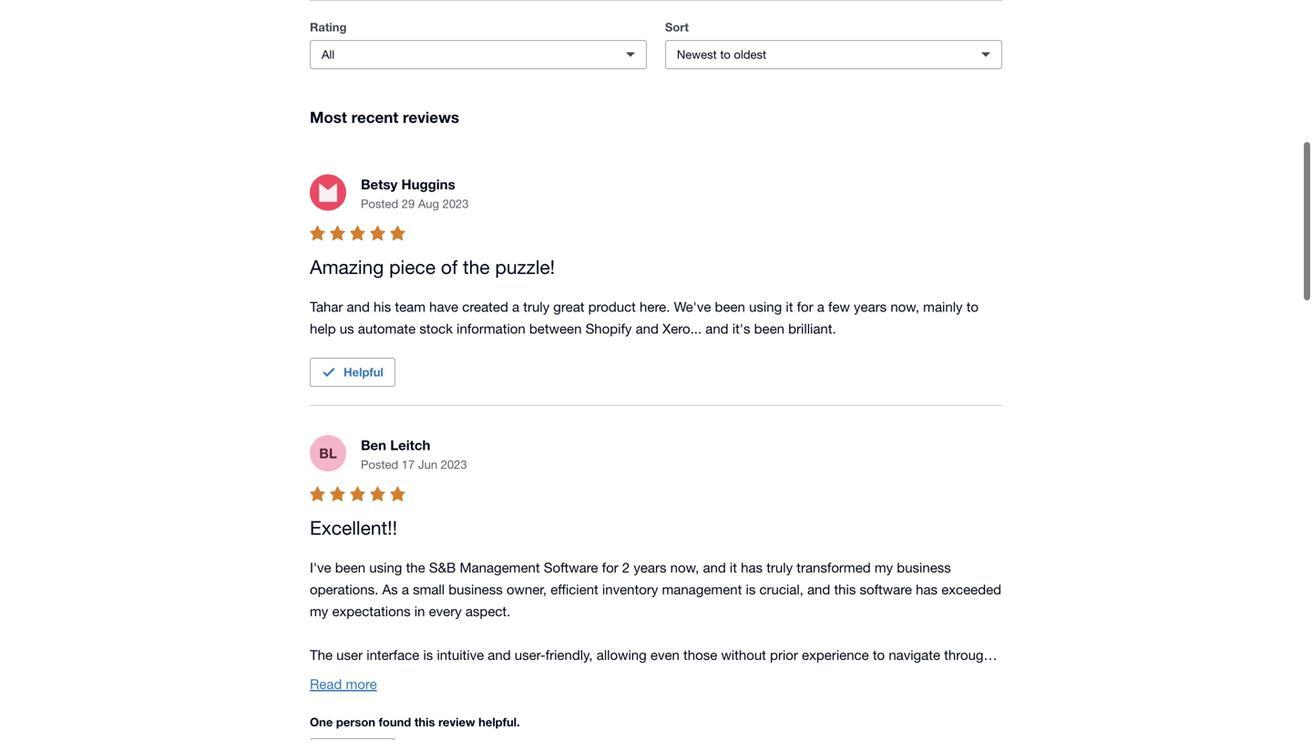 Task type: vqa. For each thing, say whether or not it's contained in the screenshot.
Screenshot 1 of 5 for app TimeKeeper image
no



Task type: describe. For each thing, give the bounding box(es) containing it.
review
[[438, 716, 475, 730]]

0 vertical spatial been
[[715, 299, 745, 315]]

read more button
[[310, 674, 377, 696]]

betsy
[[361, 176, 398, 193]]

ben
[[361, 437, 386, 454]]

product
[[588, 299, 636, 315]]

person
[[336, 716, 375, 730]]

all button
[[310, 40, 647, 69]]

tahar and his team have created a truly great product here. we've been using it for a few years now, mainly to help us automate stock information between shopify and xero... and it's been brilliant.
[[310, 299, 982, 337]]

stock
[[419, 321, 453, 337]]

to inside tahar and his team have created a truly great product here. we've been using it for a few years now, mainly to help us automate stock information between shopify and xero... and it's been brilliant.
[[967, 299, 979, 315]]

1 horizontal spatial been
[[754, 321, 785, 337]]

the
[[463, 256, 490, 278]]

read
[[310, 677, 342, 693]]

17
[[402, 458, 415, 472]]

truly
[[523, 299, 550, 315]]

years
[[854, 299, 887, 315]]

bl
[[319, 446, 337, 462]]

more
[[346, 677, 377, 693]]

excellent!!
[[310, 517, 397, 540]]

team
[[395, 299, 426, 315]]

automate
[[358, 321, 416, 337]]

helpful.
[[479, 716, 520, 730]]

posted for excellent!!
[[361, 458, 398, 472]]

here.
[[640, 299, 670, 315]]

jun
[[418, 458, 437, 472]]

read more
[[310, 677, 377, 693]]

huggins
[[401, 176, 455, 193]]

using
[[749, 299, 782, 315]]

reviews
[[403, 108, 459, 126]]

found
[[379, 716, 411, 730]]

1 horizontal spatial and
[[636, 321, 659, 337]]

helpful button
[[310, 358, 395, 387]]

it's
[[732, 321, 750, 337]]

newest to oldest
[[677, 47, 766, 62]]

great
[[553, 299, 585, 315]]

now,
[[891, 299, 919, 315]]

tahar
[[310, 299, 343, 315]]

brilliant.
[[788, 321, 836, 337]]

one
[[310, 716, 333, 730]]

one person found this review helpful.
[[310, 716, 520, 730]]

oldest
[[734, 47, 766, 62]]

1 a from the left
[[512, 299, 519, 315]]

piece
[[389, 256, 436, 278]]

information
[[457, 321, 526, 337]]

aug
[[418, 197, 439, 211]]

help
[[310, 321, 336, 337]]



Task type: locate. For each thing, give the bounding box(es) containing it.
0 horizontal spatial to
[[720, 47, 731, 62]]

2023 for excellent!!
[[441, 458, 467, 472]]

newest to oldest button
[[665, 40, 1002, 69]]

recent
[[351, 108, 398, 126]]

xero...
[[662, 321, 702, 337]]

0 horizontal spatial and
[[347, 299, 370, 315]]

1 vertical spatial 2023
[[441, 458, 467, 472]]

to right "mainly"
[[967, 299, 979, 315]]

posted down ben
[[361, 458, 398, 472]]

have
[[429, 299, 458, 315]]

and left it's
[[706, 321, 729, 337]]

been
[[715, 299, 745, 315], [754, 321, 785, 337]]

0 vertical spatial 2023
[[442, 197, 469, 211]]

ben leitch posted 17 jun 2023
[[361, 437, 467, 472]]

to
[[720, 47, 731, 62], [967, 299, 979, 315]]

a
[[512, 299, 519, 315], [817, 299, 825, 315]]

2023 for amazing piece of the puzzle!
[[442, 197, 469, 211]]

all
[[322, 47, 335, 62]]

1 horizontal spatial a
[[817, 299, 825, 315]]

2 posted from the top
[[361, 458, 398, 472]]

this
[[414, 716, 435, 730]]

been up it's
[[715, 299, 745, 315]]

and down here.
[[636, 321, 659, 337]]

few
[[828, 299, 850, 315]]

we've
[[674, 299, 711, 315]]

shopify
[[586, 321, 632, 337]]

his
[[374, 299, 391, 315]]

a left truly
[[512, 299, 519, 315]]

1 vertical spatial to
[[967, 299, 979, 315]]

and left his
[[347, 299, 370, 315]]

2023 inside betsy huggins posted 29 aug 2023
[[442, 197, 469, 211]]

been down using
[[754, 321, 785, 337]]

for
[[797, 299, 813, 315]]

0 horizontal spatial been
[[715, 299, 745, 315]]

2023 inside ben leitch posted 17 jun 2023
[[441, 458, 467, 472]]

leitch
[[390, 437, 430, 454]]

0 vertical spatial to
[[720, 47, 731, 62]]

29
[[402, 197, 415, 211]]

puzzle!
[[495, 256, 555, 278]]

1 vertical spatial posted
[[361, 458, 398, 472]]

posted
[[361, 197, 398, 211], [361, 458, 398, 472]]

between
[[529, 321, 582, 337]]

it
[[786, 299, 793, 315]]

2 horizontal spatial and
[[706, 321, 729, 337]]

most
[[310, 108, 347, 126]]

1 horizontal spatial to
[[967, 299, 979, 315]]

newest
[[677, 47, 717, 62]]

posted for amazing piece of the puzzle!
[[361, 197, 398, 211]]

amazing
[[310, 256, 384, 278]]

rating
[[310, 20, 347, 34]]

0 horizontal spatial a
[[512, 299, 519, 315]]

posted inside betsy huggins posted 29 aug 2023
[[361, 197, 398, 211]]

2023 right jun
[[441, 458, 467, 472]]

created
[[462, 299, 508, 315]]

2 a from the left
[[817, 299, 825, 315]]

2023 right aug
[[442, 197, 469, 211]]

mainly
[[923, 299, 963, 315]]

0 vertical spatial posted
[[361, 197, 398, 211]]

to inside popup button
[[720, 47, 731, 62]]

sort
[[665, 20, 689, 34]]

betsy huggins posted 29 aug 2023
[[361, 176, 469, 211]]

1 vertical spatial been
[[754, 321, 785, 337]]

and
[[347, 299, 370, 315], [636, 321, 659, 337], [706, 321, 729, 337]]

of
[[441, 256, 458, 278]]

us
[[340, 321, 354, 337]]

1 posted from the top
[[361, 197, 398, 211]]

posted inside ben leitch posted 17 jun 2023
[[361, 458, 398, 472]]

amazing piece of the puzzle!
[[310, 256, 555, 278]]

2023
[[442, 197, 469, 211], [441, 458, 467, 472]]

posted down betsy in the left of the page
[[361, 197, 398, 211]]

helpful
[[344, 365, 383, 380]]

a right for
[[817, 299, 825, 315]]

most recent reviews
[[310, 108, 459, 126]]

to left oldest
[[720, 47, 731, 62]]



